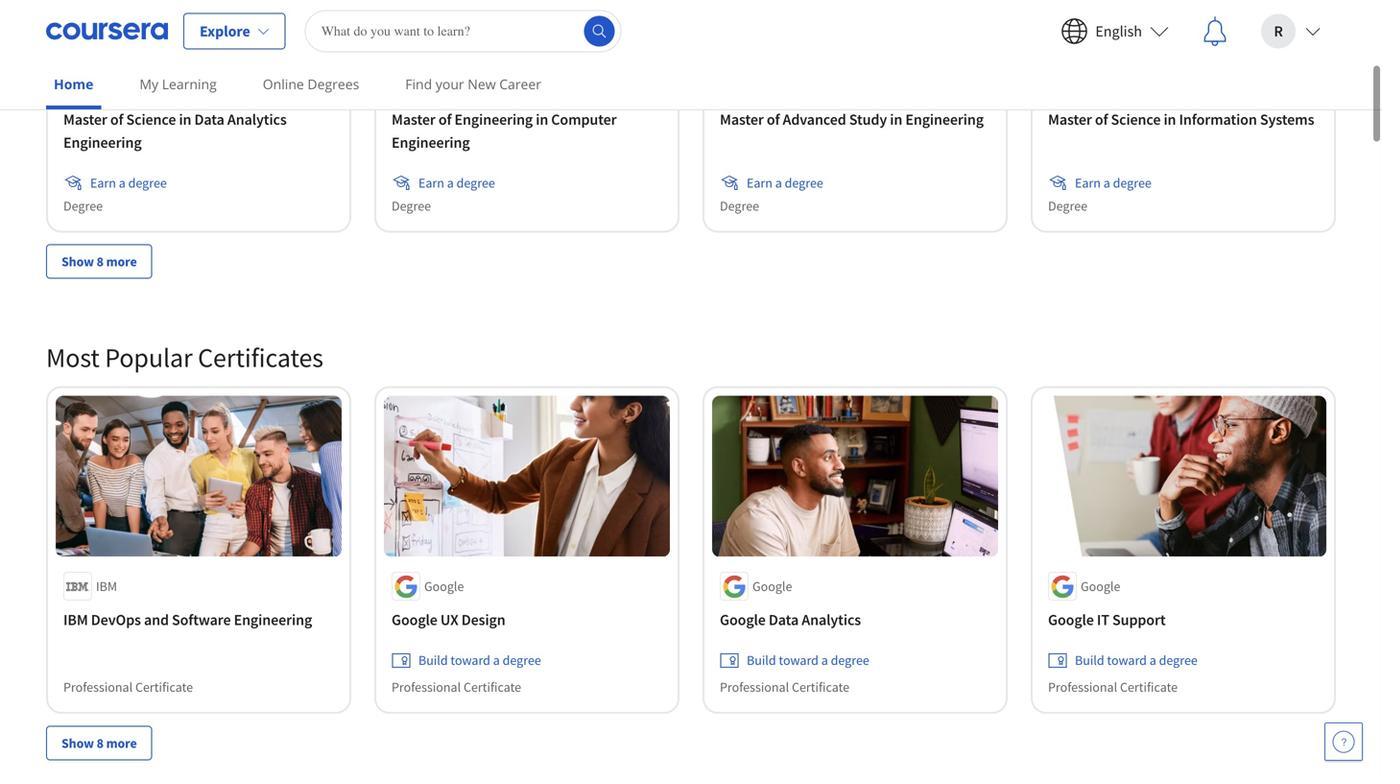 Task type: describe. For each thing, give the bounding box(es) containing it.
degree for master of science in data analytics engineering
[[63, 197, 103, 215]]

professional for google ux design
[[392, 679, 461, 696]]

google data analytics link
[[720, 609, 991, 632]]

support
[[1113, 611, 1166, 630]]

study
[[850, 110, 888, 129]]

google data analytics
[[720, 611, 861, 630]]

of for master of advanced study in engineering
[[767, 110, 780, 129]]

ibm for ibm
[[96, 578, 117, 596]]

certificate for google data analytics
[[792, 679, 850, 696]]

information
[[1180, 110, 1258, 129]]

certificate for google it support
[[1121, 679, 1178, 696]]

english button
[[1046, 0, 1185, 62]]

earn for master of science in data analytics engineering
[[90, 174, 116, 192]]

in for master of science in data analytics engineering
[[179, 110, 191, 129]]

build for it
[[1076, 652, 1105, 670]]

master of advanced study in engineering link
[[720, 108, 991, 131]]

engineering inside master of science in data analytics engineering
[[63, 133, 142, 152]]

8 for show 8 more button inside the most popular certificates collection element
[[97, 735, 104, 752]]

in for master of science in information systems
[[1164, 110, 1177, 129]]

it
[[1098, 611, 1110, 630]]

most
[[46, 341, 100, 375]]

science for data
[[126, 110, 176, 129]]

professional certificate for google it support
[[1049, 679, 1178, 696]]

engineering right study
[[906, 110, 984, 129]]

online degrees
[[263, 75, 359, 93]]

my learning link
[[132, 62, 224, 106]]

8 for show 8 more button inside earn your degree collection "element"
[[97, 253, 104, 270]]

explore button
[[183, 13, 286, 49]]

1 professional certificate from the left
[[63, 679, 193, 696]]

analytics inside master of science in data analytics engineering
[[227, 110, 287, 129]]

show 8 more inside most popular certificates collection element
[[61, 735, 137, 752]]

find your new career
[[406, 75, 542, 93]]

analytics inside google data analytics link
[[802, 611, 861, 630]]

help center image
[[1333, 731, 1356, 754]]

earn a degree for master of advanced study in engineering
[[747, 174, 824, 192]]

degree down google it support link
[[1160, 652, 1198, 670]]

earn your degree collection element
[[35, 0, 1348, 310]]

data inside master of science in data analytics engineering
[[194, 110, 225, 129]]

certificate for google ux design
[[464, 679, 522, 696]]

dartmouth college
[[424, 77, 531, 95]]

coursera image
[[46, 16, 168, 47]]

degree down google data analytics link
[[831, 652, 870, 670]]

master of advanced study in engineering
[[720, 110, 984, 129]]

master for master of science in information systems
[[1049, 110, 1093, 129]]

university
[[173, 77, 230, 95]]

show inside most popular certificates collection element
[[61, 735, 94, 752]]

more inside most popular certificates collection element
[[106, 735, 137, 752]]

toward for design
[[451, 652, 491, 670]]

earn for master of advanced study in engineering
[[747, 174, 773, 192]]

software
[[172, 611, 231, 630]]

master of science in information systems
[[1049, 110, 1315, 129]]

learning
[[162, 75, 217, 93]]

explore
[[200, 22, 250, 41]]

show 8 more button inside earn your degree collection "element"
[[46, 245, 152, 279]]

degree down advanced
[[785, 174, 824, 192]]

engineering down the college
[[455, 110, 533, 129]]

degree for master of advanced study in engineering
[[720, 197, 760, 215]]

professional for google data analytics
[[720, 679, 790, 696]]

degree down master of science in data analytics engineering
[[128, 174, 167, 192]]

science for information
[[1112, 110, 1161, 129]]

my
[[140, 75, 159, 93]]

1 professional from the left
[[63, 679, 133, 696]]

1 certificate from the left
[[135, 679, 193, 696]]

What do you want to learn? text field
[[305, 10, 622, 52]]

build for data
[[747, 652, 777, 670]]

northeastern university
[[96, 77, 230, 95]]

build toward a degree for design
[[419, 652, 541, 670]]

3 in from the left
[[890, 110, 903, 129]]

engineering down find
[[392, 133, 470, 152]]

degree for master of engineering in computer engineering
[[392, 197, 431, 215]]

of for master of engineering in computer engineering
[[439, 110, 452, 129]]

earn a degree for master of engineering in computer engineering
[[419, 174, 495, 192]]

master of science in information systems link
[[1049, 108, 1320, 131]]

and
[[144, 611, 169, 630]]

your
[[436, 75, 464, 93]]



Task type: locate. For each thing, give the bounding box(es) containing it.
2 degree from the left
[[392, 197, 431, 215]]

3 professional certificate from the left
[[720, 679, 850, 696]]

toward for analytics
[[779, 652, 819, 670]]

online
[[263, 75, 304, 93]]

1 horizontal spatial data
[[769, 611, 799, 630]]

build toward a degree for analytics
[[747, 652, 870, 670]]

professional down google ux design
[[392, 679, 461, 696]]

certificate down google data analytics
[[792, 679, 850, 696]]

2 of from the left
[[439, 110, 452, 129]]

earn for master of engineering in computer engineering
[[419, 174, 445, 192]]

1 8 from the top
[[97, 253, 104, 270]]

ibm devops and software engineering
[[63, 611, 312, 630]]

devops
[[91, 611, 141, 630]]

design
[[462, 611, 506, 630]]

analytics
[[227, 110, 287, 129], [802, 611, 861, 630]]

1 vertical spatial 8
[[97, 735, 104, 752]]

4 professional certificate from the left
[[1049, 679, 1178, 696]]

professional down google data analytics
[[720, 679, 790, 696]]

4 earn from the left
[[1076, 174, 1101, 192]]

0 vertical spatial show
[[61, 253, 94, 270]]

google it support
[[1049, 611, 1166, 630]]

more inside earn your degree collection "element"
[[106, 253, 137, 270]]

most popular certificates
[[46, 341, 324, 375]]

build toward a degree for support
[[1076, 652, 1198, 670]]

1 earn a degree from the left
[[90, 174, 167, 192]]

in down career
[[536, 110, 549, 129]]

my learning
[[140, 75, 217, 93]]

master of science in data analytics engineering link
[[63, 108, 334, 154]]

0 vertical spatial more
[[106, 253, 137, 270]]

build down google ux design
[[419, 652, 448, 670]]

4 degree from the left
[[1049, 197, 1088, 215]]

earn
[[90, 174, 116, 192], [419, 174, 445, 192], [747, 174, 773, 192], [1076, 174, 1101, 192]]

master for master of advanced study in engineering
[[720, 110, 764, 129]]

earn for master of science in information systems
[[1076, 174, 1101, 192]]

science left information
[[1112, 110, 1161, 129]]

2 horizontal spatial build toward a degree
[[1076, 652, 1198, 670]]

degrees
[[308, 75, 359, 93]]

popular
[[105, 341, 193, 375]]

of down english button
[[1096, 110, 1109, 129]]

of
[[110, 110, 123, 129], [439, 110, 452, 129], [767, 110, 780, 129], [1096, 110, 1109, 129]]

earn a degree for master of science in data analytics engineering
[[90, 174, 167, 192]]

1 vertical spatial ibm
[[63, 611, 88, 630]]

professional
[[63, 679, 133, 696], [392, 679, 461, 696], [720, 679, 790, 696], [1049, 679, 1118, 696]]

1 earn from the left
[[90, 174, 116, 192]]

build
[[419, 652, 448, 670], [747, 652, 777, 670], [1076, 652, 1105, 670]]

3 build toward a degree from the left
[[1076, 652, 1198, 670]]

in right study
[[890, 110, 903, 129]]

1 horizontal spatial toward
[[779, 652, 819, 670]]

3 professional from the left
[[720, 679, 790, 696]]

2 build toward a degree from the left
[[747, 652, 870, 670]]

2 more from the top
[[106, 735, 137, 752]]

in inside master of engineering in computer engineering
[[536, 110, 549, 129]]

3 build from the left
[[1076, 652, 1105, 670]]

google ux design link
[[392, 609, 663, 632]]

build toward a degree down google data analytics
[[747, 652, 870, 670]]

professional certificate for google data analytics
[[720, 679, 850, 696]]

2 build from the left
[[747, 652, 777, 670]]

2 show from the top
[[61, 735, 94, 752]]

of down dartmouth on the top of the page
[[439, 110, 452, 129]]

master of engineering in computer engineering link
[[392, 108, 663, 154]]

1 horizontal spatial ibm
[[96, 578, 117, 596]]

1 vertical spatial show 8 more
[[61, 735, 137, 752]]

professional certificate down devops
[[63, 679, 193, 696]]

2 earn a degree from the left
[[419, 174, 495, 192]]

science
[[126, 110, 176, 129], [1112, 110, 1161, 129]]

2 toward from the left
[[779, 652, 819, 670]]

build down it
[[1076, 652, 1105, 670]]

professional for google it support
[[1049, 679, 1118, 696]]

science inside master of science in data analytics engineering
[[126, 110, 176, 129]]

4 of from the left
[[1096, 110, 1109, 129]]

2 horizontal spatial toward
[[1108, 652, 1148, 670]]

master inside master of science in data analytics engineering
[[63, 110, 107, 129]]

find
[[406, 75, 432, 93]]

earn a degree down master of engineering in computer engineering
[[419, 174, 495, 192]]

0 horizontal spatial data
[[194, 110, 225, 129]]

1 vertical spatial data
[[769, 611, 799, 630]]

show 8 more inside earn your degree collection "element"
[[61, 253, 137, 270]]

master
[[63, 110, 107, 129], [392, 110, 436, 129], [720, 110, 764, 129], [1049, 110, 1093, 129]]

3 degree from the left
[[720, 197, 760, 215]]

online degrees link
[[255, 62, 367, 106]]

professional certificate down ux
[[392, 679, 522, 696]]

computer
[[552, 110, 617, 129]]

google ux design
[[392, 611, 506, 630]]

degree for master of science in information systems
[[1049, 197, 1088, 215]]

in down the learning
[[179, 110, 191, 129]]

0 vertical spatial analytics
[[227, 110, 287, 129]]

3 of from the left
[[767, 110, 780, 129]]

2 8 from the top
[[97, 735, 104, 752]]

professional certificate down google data analytics
[[720, 679, 850, 696]]

1 build from the left
[[419, 652, 448, 670]]

in left information
[[1164, 110, 1177, 129]]

earn a degree
[[90, 174, 167, 192], [419, 174, 495, 192], [747, 174, 824, 192], [1076, 174, 1152, 192]]

more
[[106, 253, 137, 270], [106, 735, 137, 752]]

build toward a degree down design
[[419, 652, 541, 670]]

systems
[[1261, 110, 1315, 129]]

certificate down design
[[464, 679, 522, 696]]

home
[[54, 75, 94, 93]]

3 certificate from the left
[[792, 679, 850, 696]]

earn a degree down master of science in data analytics engineering
[[90, 174, 167, 192]]

2 horizontal spatial build
[[1076, 652, 1105, 670]]

build for ux
[[419, 652, 448, 670]]

in inside master of science in data analytics engineering
[[179, 110, 191, 129]]

ibm devops and software engineering link
[[63, 609, 334, 632]]

find your new career link
[[398, 62, 549, 106]]

1 build toward a degree from the left
[[419, 652, 541, 670]]

2 earn from the left
[[419, 174, 445, 192]]

2 show 8 more button from the top
[[46, 726, 152, 761]]

1 more from the top
[[106, 253, 137, 270]]

0 horizontal spatial science
[[126, 110, 176, 129]]

0 vertical spatial show 8 more
[[61, 253, 137, 270]]

4 certificate from the left
[[1121, 679, 1178, 696]]

professional down it
[[1049, 679, 1118, 696]]

2 professional from the left
[[392, 679, 461, 696]]

career
[[500, 75, 542, 93]]

4 professional from the left
[[1049, 679, 1118, 696]]

master for master of engineering in computer engineering
[[392, 110, 436, 129]]

toward
[[451, 652, 491, 670], [779, 652, 819, 670], [1108, 652, 1148, 670]]

degree
[[128, 174, 167, 192], [457, 174, 495, 192], [785, 174, 824, 192], [1114, 174, 1152, 192], [503, 652, 541, 670], [831, 652, 870, 670], [1160, 652, 1198, 670]]

8 inside earn your degree collection "element"
[[97, 253, 104, 270]]

a
[[119, 174, 126, 192], [447, 174, 454, 192], [776, 174, 782, 192], [1104, 174, 1111, 192], [493, 652, 500, 670], [822, 652, 829, 670], [1150, 652, 1157, 670]]

english
[[1096, 22, 1143, 41]]

0 vertical spatial ibm
[[96, 578, 117, 596]]

1 show from the top
[[61, 253, 94, 270]]

build toward a degree
[[419, 652, 541, 670], [747, 652, 870, 670], [1076, 652, 1198, 670]]

1 vertical spatial show 8 more button
[[46, 726, 152, 761]]

google it support link
[[1049, 609, 1320, 632]]

1 show 8 more button from the top
[[46, 245, 152, 279]]

new
[[468, 75, 496, 93]]

ibm
[[96, 578, 117, 596], [63, 611, 88, 630]]

degree
[[63, 197, 103, 215], [392, 197, 431, 215], [720, 197, 760, 215], [1049, 197, 1088, 215]]

engineering inside most popular certificates collection element
[[234, 611, 312, 630]]

0 horizontal spatial build
[[419, 652, 448, 670]]

2 master from the left
[[392, 110, 436, 129]]

3 toward from the left
[[1108, 652, 1148, 670]]

1 horizontal spatial build
[[747, 652, 777, 670]]

1 toward from the left
[[451, 652, 491, 670]]

r
[[1275, 22, 1284, 41]]

professional certificate for google ux design
[[392, 679, 522, 696]]

of inside master of science in data analytics engineering
[[110, 110, 123, 129]]

data
[[194, 110, 225, 129], [769, 611, 799, 630]]

degree down master of engineering in computer engineering
[[457, 174, 495, 192]]

most popular certificates collection element
[[35, 310, 1348, 781]]

1 vertical spatial show
[[61, 735, 94, 752]]

0 vertical spatial show 8 more button
[[46, 245, 152, 279]]

of down northeastern
[[110, 110, 123, 129]]

3 master from the left
[[720, 110, 764, 129]]

show 8 more
[[61, 253, 137, 270], [61, 735, 137, 752]]

earn a degree down master of science in information systems
[[1076, 174, 1152, 192]]

2 certificate from the left
[[464, 679, 522, 696]]

certificate down support
[[1121, 679, 1178, 696]]

toward down google data analytics
[[779, 652, 819, 670]]

2 in from the left
[[536, 110, 549, 129]]

0 horizontal spatial toward
[[451, 652, 491, 670]]

show 8 more button
[[46, 245, 152, 279], [46, 726, 152, 761]]

show inside earn your degree collection "element"
[[61, 253, 94, 270]]

toward down support
[[1108, 652, 1148, 670]]

master of science in data analytics engineering
[[63, 110, 287, 152]]

science down northeastern university
[[126, 110, 176, 129]]

1 horizontal spatial analytics
[[802, 611, 861, 630]]

toward down design
[[451, 652, 491, 670]]

advanced
[[783, 110, 847, 129]]

of inside master of engineering in computer engineering
[[439, 110, 452, 129]]

data inside most popular certificates collection element
[[769, 611, 799, 630]]

1 in from the left
[[179, 110, 191, 129]]

in
[[179, 110, 191, 129], [536, 110, 549, 129], [890, 110, 903, 129], [1164, 110, 1177, 129]]

ibm up devops
[[96, 578, 117, 596]]

4 master from the left
[[1049, 110, 1093, 129]]

dartmouth
[[424, 77, 486, 95]]

1 horizontal spatial science
[[1112, 110, 1161, 129]]

of for master of science in information systems
[[1096, 110, 1109, 129]]

ibm left devops
[[63, 611, 88, 630]]

0 vertical spatial data
[[194, 110, 225, 129]]

show 8 more button inside most popular certificates collection element
[[46, 726, 152, 761]]

r button
[[1247, 0, 1337, 62]]

northeastern
[[96, 77, 170, 95]]

master for master of science in data analytics engineering
[[63, 110, 107, 129]]

college
[[489, 77, 531, 95]]

certificates
[[198, 341, 324, 375]]

None search field
[[305, 10, 622, 52]]

1 degree from the left
[[63, 197, 103, 215]]

0 horizontal spatial analytics
[[227, 110, 287, 129]]

2 professional certificate from the left
[[392, 679, 522, 696]]

1 show 8 more from the top
[[61, 253, 137, 270]]

earn a degree for master of science in information systems
[[1076, 174, 1152, 192]]

build toward a degree down support
[[1076, 652, 1198, 670]]

1 of from the left
[[110, 110, 123, 129]]

3 earn from the left
[[747, 174, 773, 192]]

1 master from the left
[[63, 110, 107, 129]]

degree down google ux design link
[[503, 652, 541, 670]]

google
[[424, 578, 464, 596], [753, 578, 793, 596], [1081, 578, 1121, 596], [392, 611, 438, 630], [720, 611, 766, 630], [1049, 611, 1095, 630]]

master inside master of engineering in computer engineering
[[392, 110, 436, 129]]

of left advanced
[[767, 110, 780, 129]]

3 earn a degree from the left
[[747, 174, 824, 192]]

certificate down the and
[[135, 679, 193, 696]]

1 vertical spatial more
[[106, 735, 137, 752]]

certificate
[[135, 679, 193, 696], [464, 679, 522, 696], [792, 679, 850, 696], [1121, 679, 1178, 696]]

0 vertical spatial 8
[[97, 253, 104, 270]]

ux
[[441, 611, 459, 630]]

toward for support
[[1108, 652, 1148, 670]]

ibm for ibm devops and software engineering
[[63, 611, 88, 630]]

1 science from the left
[[126, 110, 176, 129]]

2 show 8 more from the top
[[61, 735, 137, 752]]

professional down devops
[[63, 679, 133, 696]]

of for master of science in data analytics engineering
[[110, 110, 123, 129]]

8 inside most popular certificates collection element
[[97, 735, 104, 752]]

engineering right software in the bottom of the page
[[234, 611, 312, 630]]

in for master of engineering in computer engineering
[[536, 110, 549, 129]]

1 vertical spatial analytics
[[802, 611, 861, 630]]

8
[[97, 253, 104, 270], [97, 735, 104, 752]]

professional certificate
[[63, 679, 193, 696], [392, 679, 522, 696], [720, 679, 850, 696], [1049, 679, 1178, 696]]

2 science from the left
[[1112, 110, 1161, 129]]

degree down master of science in information systems
[[1114, 174, 1152, 192]]

0 horizontal spatial ibm
[[63, 611, 88, 630]]

0 horizontal spatial build toward a degree
[[419, 652, 541, 670]]

engineering
[[455, 110, 533, 129], [906, 110, 984, 129], [63, 133, 142, 152], [392, 133, 470, 152], [234, 611, 312, 630]]

4 in from the left
[[1164, 110, 1177, 129]]

professional certificate down google it support
[[1049, 679, 1178, 696]]

4 earn a degree from the left
[[1076, 174, 1152, 192]]

engineering down the 'home' link
[[63, 133, 142, 152]]

show
[[61, 253, 94, 270], [61, 735, 94, 752]]

build down google data analytics
[[747, 652, 777, 670]]

earn a degree down advanced
[[747, 174, 824, 192]]

master of engineering in computer engineering
[[392, 110, 617, 152]]

home link
[[46, 62, 101, 109]]

1 horizontal spatial build toward a degree
[[747, 652, 870, 670]]



Task type: vqa. For each thing, say whether or not it's contained in the screenshot.
Applications
no



